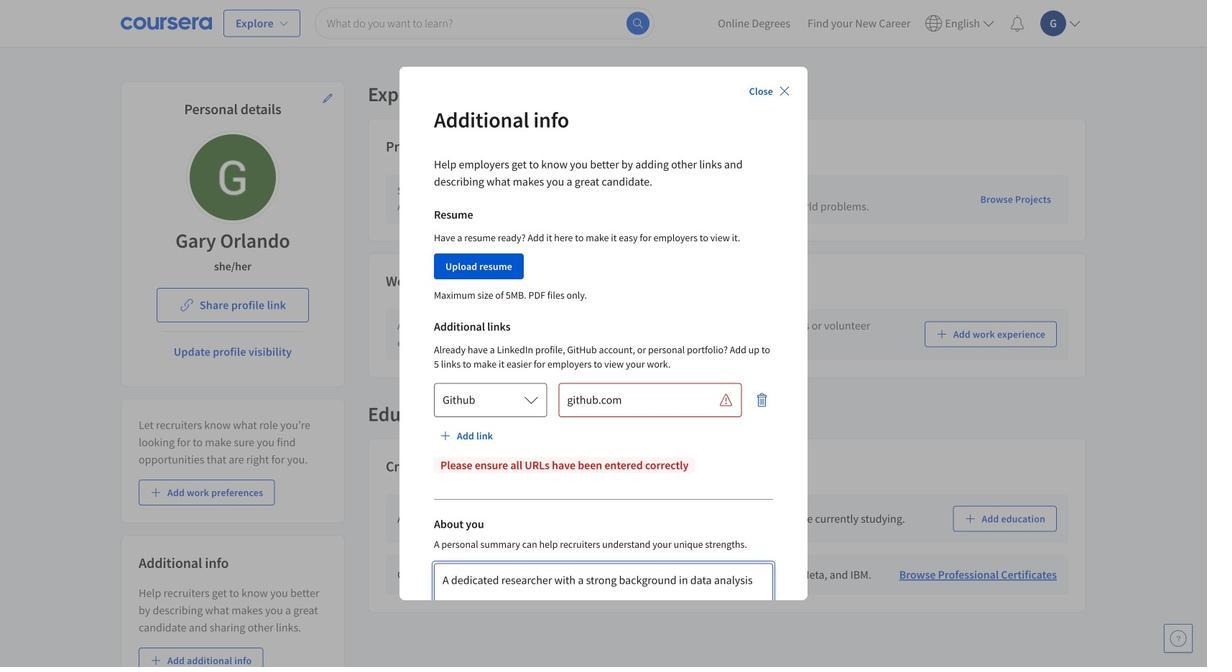 Task type: locate. For each thing, give the bounding box(es) containing it.
dialog
[[400, 67, 808, 668]]

None search field
[[315, 8, 655, 39]]

remove website url image
[[755, 393, 769, 407]]

menu
[[709, 0, 1086, 47]]

menu item
[[919, 6, 1000, 41]]

edit personal details. image
[[322, 93, 333, 104]]

coursera image
[[121, 12, 212, 35]]



Task type: vqa. For each thing, say whether or not it's contained in the screenshot.
Flows
no



Task type: describe. For each thing, give the bounding box(es) containing it.
information about credentials section image
[[461, 462, 473, 473]]

help center image
[[1170, 630, 1187, 647]]

profile photo image
[[190, 134, 276, 221]]

Website Address text field
[[559, 383, 719, 417]]



